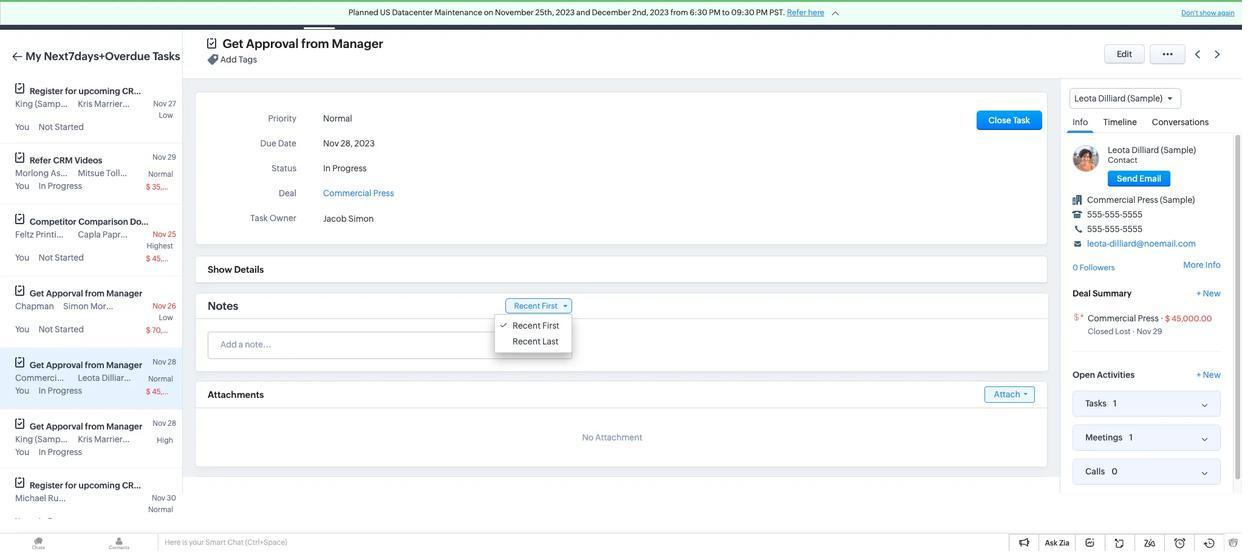 Task type: vqa. For each thing, say whether or not it's contained in the screenshot.


Task type: describe. For each thing, give the bounding box(es) containing it.
1 for tasks
[[1114, 399, 1118, 408]]

deal summary
[[1073, 289, 1133, 298]]

leota inside field
[[1075, 94, 1097, 103]]

priority
[[268, 114, 297, 123]]

1 5555 from the top
[[1123, 210, 1143, 220]]

from for add tags
[[301, 36, 329, 50]]

manager for dilliard
[[106, 360, 142, 370]]

$ for leota dilliard (sample)
[[146, 388, 151, 396]]

conversations
[[1153, 117, 1210, 127]]

contact
[[1109, 156, 1138, 165]]

register for not
[[30, 86, 63, 96]]

printing
[[36, 230, 67, 239]]

low for simon morasca (sample)
[[159, 314, 173, 322]]

refer here link
[[788, 8, 825, 17]]

3 you from the top
[[15, 253, 29, 263]]

apporval for get apporval from manager nov 26
[[46, 289, 83, 298]]

0 vertical spatial commercial press
[[323, 188, 394, 198]]

1 new from the top
[[1204, 289, 1222, 298]]

1 horizontal spatial refer
[[788, 8, 807, 17]]

owner
[[270, 213, 297, 223]]

3 not from the top
[[39, 325, 53, 334]]

0 followers
[[1073, 263, 1116, 272]]

in down nov 28, 2023
[[323, 164, 331, 173]]

1 horizontal spatial 2023
[[556, 8, 575, 17]]

capla
[[78, 230, 101, 239]]

upgrade
[[966, 15, 1001, 24]]

show details link
[[208, 264, 267, 275]]

1 vertical spatial calls
[[1086, 467, 1106, 477]]

manager inside get apporval from manager nov 26
[[106, 289, 143, 298]]

$ 35,000.00
[[146, 183, 189, 191]]

recent last
[[513, 337, 559, 346]]

reports
[[444, 10, 475, 20]]

3 not started from the top
[[39, 325, 84, 334]]

1 pm from the left
[[709, 8, 721, 17]]

1 555-555-5555 from the top
[[1088, 210, 1143, 220]]

maintenance
[[435, 8, 483, 17]]

contacts image
[[81, 534, 157, 551]]

30
[[167, 494, 176, 503]]

mitsue tollner (sample)
[[78, 168, 170, 178]]

get apporval from manager nov 26
[[30, 289, 176, 311]]

reports link
[[435, 0, 485, 29]]

in progress down ruta
[[39, 517, 82, 526]]

0 horizontal spatial ·
[[1133, 327, 1136, 336]]

webinars for in progress
[[144, 481, 182, 491]]

leota-
[[1088, 239, 1110, 249]]

more info
[[1184, 260, 1222, 270]]

don't
[[1182, 9, 1199, 16]]

(sample) inside field
[[1128, 94, 1163, 103]]

(ctrl+space)
[[245, 539, 287, 547]]

get for leota
[[30, 360, 44, 370]]

6 you from the top
[[15, 447, 29, 457]]

nov inside register for upcoming crm webinars nov 30
[[152, 494, 165, 503]]

for for progress
[[65, 481, 77, 491]]

refer crm videos
[[30, 156, 102, 165]]

1 horizontal spatial ·
[[1161, 313, 1164, 323]]

crm link
[[10, 9, 54, 21]]

notes
[[208, 300, 238, 312]]

nov 29
[[153, 153, 176, 162]]

nov up the $ 35,000.00 in the left top of the page
[[153, 153, 166, 162]]

to
[[723, 8, 730, 17]]

ask
[[1046, 539, 1058, 548]]

29 inside the commercial press · $ 45,000.00 closed lost · nov 29
[[1154, 327, 1163, 336]]

4 you from the top
[[15, 325, 29, 334]]

nov 28, 2023
[[323, 139, 375, 148]]

get approval from manager for add tags
[[223, 36, 384, 50]]

search element
[[1059, 0, 1084, 30]]

crm up my
[[29, 9, 54, 21]]

approval for leota dilliard (sample)
[[46, 360, 83, 370]]

1 vertical spatial tasks
[[1086, 399, 1107, 409]]

planned us datacenter maintenance on november 25th, 2023 and december 2nd, 2023 from 6:30 pm to 09:30 pm pst. refer here
[[349, 8, 825, 17]]

products
[[551, 10, 586, 20]]

dilliard inside field
[[1099, 94, 1127, 103]]

get for kris
[[30, 422, 44, 432]]

5 you from the top
[[15, 386, 29, 396]]

deal for deal
[[279, 188, 297, 198]]

$ 45,000.00 for capla paprocki (sample)
[[146, 255, 189, 263]]

show details
[[211, 264, 267, 275]]

here
[[165, 539, 181, 547]]

manager for marrier
[[106, 422, 143, 432]]

chapman
[[15, 301, 54, 311]]

attachments
[[208, 390, 264, 400]]

2 555-555-5555 from the top
[[1088, 224, 1143, 234]]

for for started
[[65, 86, 77, 96]]

0 for 0 followers
[[1073, 263, 1079, 272]]

my
[[26, 50, 41, 63]]

add tags
[[221, 55, 257, 65]]

+ new link
[[1198, 289, 1222, 304]]

0 vertical spatial commercial press link
[[323, 185, 394, 198]]

upcoming for started
[[79, 86, 120, 96]]

paprocki
[[103, 230, 137, 239]]

0 vertical spatial first
[[542, 301, 558, 311]]

0 horizontal spatial meetings
[[350, 10, 386, 20]]

morasca
[[90, 301, 124, 311]]

don't show again
[[1182, 9, 1236, 16]]

show
[[1201, 9, 1217, 16]]

progress down nov 28, 2023
[[333, 164, 367, 173]]

datacenter
[[392, 8, 433, 17]]

highest
[[147, 242, 173, 250]]

1 you from the top
[[15, 122, 29, 132]]

nov 28 for kris marrier (sample)
[[153, 419, 176, 428]]

no attachment
[[583, 433, 643, 442]]

videos
[[75, 156, 102, 165]]

profile image
[[1181, 0, 1215, 29]]

2 vertical spatial recent
[[513, 337, 541, 346]]

previous record image
[[1196, 50, 1201, 58]]

manager for tags
[[332, 36, 384, 50]]

in progress for mitsue tollner (sample)
[[39, 181, 82, 191]]

conversations link
[[1147, 109, 1216, 133]]

summary
[[1093, 289, 1133, 298]]

register for upcoming crm webinars nov 27
[[30, 86, 182, 108]]

activities
[[1098, 370, 1135, 380]]

next7days+overdue
[[44, 50, 150, 63]]

edit
[[1118, 49, 1133, 59]]

1 vertical spatial leota dilliard (sample)
[[78, 373, 166, 383]]

competitor
[[30, 217, 77, 227]]

normal up 28,
[[323, 114, 352, 123]]

comparison
[[78, 217, 128, 227]]

deal for deal summary
[[1073, 289, 1092, 298]]

2 horizontal spatial 2023
[[650, 8, 669, 17]]

nov down $ 70,000.00
[[153, 358, 166, 367]]

king for register for upcoming crm webinars
[[15, 99, 33, 109]]

marrier for not started
[[94, 99, 123, 109]]

2 vertical spatial leota
[[78, 373, 100, 383]]

2 + from the top
[[1198, 370, 1202, 380]]

task owner
[[250, 213, 297, 223]]

1 vertical spatial commercial press
[[15, 373, 86, 383]]

leota dilliard (sample) inside leota dilliard (sample) field
[[1075, 94, 1163, 103]]

0 horizontal spatial 2023
[[355, 139, 375, 148]]

commercial press · $ 45,000.00 closed lost · nov 29
[[1089, 313, 1213, 336]]

close task link
[[977, 111, 1043, 130]]

09:30
[[732, 8, 755, 17]]

simon morasca (sample)
[[63, 301, 161, 311]]

2 new from the top
[[1204, 370, 1222, 380]]

1 vertical spatial recent
[[513, 321, 541, 331]]

enterprise-
[[956, 5, 996, 15]]

upcoming for progress
[[79, 481, 120, 491]]

add
[[221, 55, 237, 65]]

more info link
[[1184, 260, 1222, 270]]

webinars for not started
[[144, 86, 182, 96]]

28 for leota dilliard (sample)
[[168, 358, 176, 367]]

high
[[157, 436, 173, 445]]

not started for printing
[[39, 253, 84, 263]]

edit button
[[1105, 44, 1146, 64]]

nov 28 for leota dilliard (sample)
[[153, 358, 176, 367]]

$ 45,000.00 for leota dilliard (sample)
[[146, 388, 189, 396]]

timeline link
[[1098, 109, 1144, 133]]

dilliard@noemail.com
[[1110, 239, 1197, 249]]

from for leota dilliard (sample)
[[85, 360, 104, 370]]

michael
[[15, 494, 46, 503]]

1 vertical spatial recent first
[[513, 321, 560, 331]]

marketplace element
[[1132, 0, 1157, 29]]

quotes link
[[596, 0, 644, 29]]

lost
[[1116, 327, 1132, 336]]

1 horizontal spatial simon
[[349, 214, 374, 224]]

morlong
[[15, 168, 49, 178]]

jacob simon
[[323, 214, 374, 224]]

leota dilliard (sample) link
[[1109, 145, 1197, 155]]

nov inside the commercial press · $ 45,000.00 closed lost · nov 29
[[1137, 327, 1152, 336]]

1 horizontal spatial info
[[1206, 260, 1222, 270]]

close task
[[989, 115, 1031, 125]]

in for kris marrier (sample)
[[39, 447, 46, 457]]

next record image
[[1216, 50, 1224, 58]]

your
[[189, 539, 204, 547]]

2 vertical spatial dilliard
[[102, 373, 129, 383]]

45,000.00 for capla paprocki (sample)
[[152, 255, 189, 263]]

kris for not started
[[78, 99, 92, 109]]

1 vertical spatial simon
[[63, 301, 89, 311]]

zia
[[1060, 539, 1070, 548]]

info link
[[1067, 109, 1095, 133]]



Task type: locate. For each thing, give the bounding box(es) containing it.
0 vertical spatial king (sample)
[[15, 99, 70, 109]]

0 horizontal spatial approval
[[46, 360, 83, 370]]

tasks down 'open activities'
[[1086, 399, 1107, 409]]

setup element
[[1157, 0, 1181, 30]]

low down 27
[[159, 111, 173, 120]]

0 vertical spatial recent
[[515, 301, 541, 311]]

0 vertical spatial calls
[[406, 10, 425, 20]]

1 horizontal spatial calls
[[1086, 467, 1106, 477]]

kris marrier (sample) down get apporval from manager
[[78, 435, 159, 444]]

info left timeline
[[1073, 117, 1089, 127]]

2 king from the top
[[15, 435, 33, 444]]

is
[[182, 539, 188, 547]]

upcoming
[[79, 86, 120, 96], [79, 481, 120, 491]]

king down my
[[15, 99, 33, 109]]

webinars up 27
[[144, 86, 182, 96]]

marrier down get apporval from manager
[[94, 435, 123, 444]]

orders
[[677, 10, 704, 20], [761, 10, 789, 20]]

1 horizontal spatial approval
[[246, 36, 299, 50]]

1 orders from the left
[[677, 10, 704, 20]]

$ for simon morasca (sample)
[[146, 326, 151, 335]]

simon right jacob
[[349, 214, 374, 224]]

1 started from the top
[[55, 122, 84, 132]]

task left owner
[[250, 213, 268, 223]]

0 vertical spatial nov 28
[[153, 358, 176, 367]]

70,000.00
[[152, 326, 189, 335]]

marrier down my next7days+overdue tasks
[[94, 99, 123, 109]]

5555 down commercial press (sample) link
[[1123, 210, 1143, 220]]

5555 up 'leota-dilliard@noemail.com' link
[[1123, 224, 1143, 234]]

0 vertical spatial approval
[[246, 36, 299, 50]]

$ for mitsue tollner (sample)
[[146, 183, 151, 191]]

+ inside + new link
[[1198, 289, 1202, 298]]

here is your smart chat (ctrl+space)
[[165, 539, 287, 547]]

nov inside register for upcoming crm webinars nov 27
[[153, 100, 167, 108]]

1 horizontal spatial 0
[[1112, 467, 1118, 476]]

started down feltz printing service
[[55, 253, 84, 263]]

29
[[168, 153, 176, 162], [1154, 327, 1163, 336]]

tollner
[[106, 168, 133, 178]]

7 you from the top
[[15, 517, 29, 526]]

1 horizontal spatial tasks
[[1086, 399, 1107, 409]]

kris marrier (sample) down my next7days+overdue tasks
[[78, 99, 159, 109]]

$ for capla paprocki (sample)
[[146, 255, 151, 263]]

1 upcoming from the top
[[79, 86, 120, 96]]

1 vertical spatial 45,000.00
[[1173, 314, 1213, 323]]

leota dilliard (sample) up get apporval from manager
[[78, 373, 166, 383]]

leota up contact
[[1109, 145, 1131, 155]]

1 horizontal spatial orders
[[761, 10, 789, 20]]

for up ruta
[[65, 481, 77, 491]]

0 for 0
[[1112, 467, 1118, 476]]

1 apporval from the top
[[46, 289, 83, 298]]

ruta
[[48, 494, 66, 503]]

crm up michael ruta (sample) normal
[[122, 481, 142, 491]]

$ 45,000.00 down the highest
[[146, 255, 189, 263]]

2 king (sample) from the top
[[15, 435, 70, 444]]

1 vertical spatial 555-555-5555
[[1088, 224, 1143, 234]]

1 nov 28 from the top
[[153, 358, 176, 367]]

0 vertical spatial register
[[30, 86, 63, 96]]

king for get apporval from manager
[[15, 435, 33, 444]]

planned
[[349, 8, 379, 17]]

us
[[380, 8, 391, 17]]

0 vertical spatial kris
[[78, 99, 92, 109]]

45,000.00 for leota dilliard (sample)
[[152, 388, 189, 396]]

1 vertical spatial 1
[[1130, 433, 1134, 442]]

2 vertical spatial not started
[[39, 325, 84, 334]]

orders inside purchase orders link
[[761, 10, 789, 20]]

1 vertical spatial + new
[[1198, 370, 1222, 380]]

register inside register for upcoming crm webinars nov 27
[[30, 86, 63, 96]]

dilliard up contact
[[1133, 145, 1160, 155]]

1 kris from the top
[[78, 99, 92, 109]]

2 not from the top
[[39, 253, 53, 263]]

1 vertical spatial apporval
[[46, 422, 83, 432]]

in progress for leota dilliard (sample)
[[39, 386, 82, 396]]

commercial press link up lost at the bottom right of the page
[[1089, 313, 1160, 323]]

1 vertical spatial king
[[15, 435, 33, 444]]

refer up morlong
[[30, 156, 51, 165]]

in down morlong
[[39, 181, 46, 191]]

low up $ 70,000.00
[[159, 314, 173, 322]]

not for (sample)
[[39, 122, 53, 132]]

0 vertical spatial 0
[[1073, 263, 1079, 272]]

0 vertical spatial deal
[[279, 188, 297, 198]]

nov left 30
[[152, 494, 165, 503]]

commercial press up jacob simon
[[323, 188, 394, 198]]

register for in
[[30, 481, 63, 491]]

upcoming down next7days+overdue
[[79, 86, 120, 96]]

orders for sales orders
[[677, 10, 704, 20]]

2 pm from the left
[[757, 8, 768, 17]]

2 you from the top
[[15, 181, 29, 191]]

normal inside michael ruta (sample) normal
[[148, 506, 173, 514]]

open
[[1073, 370, 1096, 380]]

0 vertical spatial for
[[65, 86, 77, 96]]

progress up get apporval from manager
[[48, 386, 82, 396]]

jacob
[[323, 214, 347, 224]]

leota
[[1075, 94, 1097, 103], [1109, 145, 1131, 155], [78, 373, 100, 383]]

45,000.00
[[152, 255, 189, 263], [1173, 314, 1213, 323], [152, 388, 189, 396]]

1 horizontal spatial commercial press
[[323, 188, 394, 198]]

2 not started from the top
[[39, 253, 84, 263]]

crm inside register for upcoming crm webinars nov 27
[[122, 86, 142, 96]]

king up michael
[[15, 435, 33, 444]]

services link
[[798, 0, 851, 29]]

in up michael
[[39, 447, 46, 457]]

purchase orders
[[723, 10, 789, 20]]

task right close
[[1014, 115, 1031, 125]]

webinars inside register for upcoming crm webinars nov 30
[[144, 481, 182, 491]]

kris down next7days+overdue
[[78, 99, 92, 109]]

2 28 from the top
[[168, 419, 176, 428]]

in for mitsue tollner (sample)
[[39, 181, 46, 191]]

1 vertical spatial +
[[1198, 370, 1202, 380]]

1 28 from the top
[[168, 358, 176, 367]]

2 low from the top
[[159, 314, 173, 322]]

555-555-5555 up leota- at the right
[[1088, 224, 1143, 234]]

crm inside register for upcoming crm webinars nov 30
[[122, 481, 142, 491]]

nov 28 up high
[[153, 419, 176, 428]]

normal up the $ 35,000.00 in the left top of the page
[[148, 170, 173, 179]]

get apporval from manager
[[30, 422, 143, 432]]

kris down get apporval from manager
[[78, 435, 92, 444]]

0 horizontal spatial pm
[[709, 8, 721, 17]]

crm up associates
[[53, 156, 73, 165]]

normal down 30
[[148, 506, 173, 514]]

meetings link
[[340, 0, 396, 29]]

29 right lost at the bottom right of the page
[[1154, 327, 1163, 336]]

king (sample) down my
[[15, 99, 70, 109]]

in progress down morlong associates
[[39, 181, 82, 191]]

register up ruta
[[30, 481, 63, 491]]

upcoming up michael ruta (sample) normal
[[79, 481, 120, 491]]

chats image
[[0, 534, 77, 551]]

1 king (sample) from the top
[[15, 99, 70, 109]]

2 upcoming from the top
[[79, 481, 120, 491]]

0 horizontal spatial dilliard
[[102, 373, 129, 383]]

0 horizontal spatial orders
[[677, 10, 704, 20]]

task inside close task link
[[1014, 115, 1031, 125]]

details
[[237, 264, 267, 275]]

normal down $ 70,000.00
[[148, 375, 173, 384]]

pm left pst.
[[757, 8, 768, 17]]

progress down ruta
[[48, 517, 82, 526]]

progress for mitsue tollner (sample)
[[48, 181, 82, 191]]

1 vertical spatial marrier
[[94, 435, 123, 444]]

28
[[168, 358, 176, 367], [168, 419, 176, 428]]

1 not from the top
[[39, 122, 53, 132]]

1 for from the top
[[65, 86, 77, 96]]

crm down my next7days+overdue tasks
[[122, 86, 142, 96]]

25th,
[[536, 8, 555, 17]]

mitsue
[[78, 168, 104, 178]]

45,000.00 down + new link
[[1173, 314, 1213, 323]]

2 webinars from the top
[[144, 481, 182, 491]]

analytics link
[[485, 0, 541, 29]]

services
[[808, 10, 842, 20]]

45,000.00 down the highest
[[152, 255, 189, 263]]

0 horizontal spatial tasks
[[153, 50, 180, 63]]

0 horizontal spatial 1
[[1114, 399, 1118, 408]]

2 marrier from the top
[[94, 435, 123, 444]]

register for upcoming crm webinars nov 30
[[30, 481, 182, 503]]

register inside register for upcoming crm webinars nov 30
[[30, 481, 63, 491]]

1 horizontal spatial leota
[[1075, 94, 1097, 103]]

in progress for kris marrier (sample)
[[39, 447, 82, 457]]

signals element
[[1084, 0, 1107, 30]]

leota-dilliard@noemail.com link
[[1088, 239, 1197, 249]]

2 orders from the left
[[761, 10, 789, 20]]

date
[[278, 139, 297, 148]]

webinars
[[144, 86, 182, 96], [144, 481, 182, 491]]

started for printing
[[55, 253, 84, 263]]

0 vertical spatial get approval from manager
[[223, 36, 384, 50]]

webinars inside register for upcoming crm webinars nov 27
[[144, 86, 182, 96]]

2 horizontal spatial dilliard
[[1133, 145, 1160, 155]]

1 vertical spatial meetings
[[1086, 433, 1123, 443]]

in progress up get apporval from manager
[[39, 386, 82, 396]]

commercial press up get apporval from manager
[[15, 373, 86, 383]]

0 horizontal spatial deal
[[279, 188, 297, 198]]

$ 70,000.00
[[146, 326, 189, 335]]

2 + new from the top
[[1198, 370, 1222, 380]]

attachment
[[596, 433, 643, 442]]

info inside 'link'
[[1073, 117, 1089, 127]]

not started down feltz printing service
[[39, 253, 84, 263]]

2 horizontal spatial leota
[[1109, 145, 1131, 155]]

2023 right 2nd, in the top of the page
[[650, 8, 669, 17]]

35,000.00
[[152, 183, 189, 191]]

pm left to at the top right of page
[[709, 8, 721, 17]]

0 vertical spatial started
[[55, 122, 84, 132]]

2 kris from the top
[[78, 435, 92, 444]]

status
[[272, 164, 297, 173]]

3 started from the top
[[55, 325, 84, 334]]

apporval for get apporval from manager
[[46, 422, 83, 432]]

1 not started from the top
[[39, 122, 84, 132]]

enterprise-trial upgrade
[[956, 5, 1011, 24]]

2 5555 from the top
[[1123, 224, 1143, 234]]

for inside register for upcoming crm webinars nov 30
[[65, 481, 77, 491]]

commercial press (sample) link
[[1088, 195, 1196, 205]]

1 vertical spatial info
[[1206, 260, 1222, 270]]

1 webinars from the top
[[144, 86, 182, 96]]

in for leota dilliard (sample)
[[39, 386, 46, 396]]

sales orders link
[[644, 0, 713, 29]]

nov left 28,
[[323, 139, 339, 148]]

1 vertical spatial for
[[65, 481, 77, 491]]

from for kris marrier (sample)
[[85, 422, 105, 432]]

started for (sample)
[[55, 122, 84, 132]]

refer right pst.
[[788, 8, 807, 17]]

1 marrier from the top
[[94, 99, 123, 109]]

2 apporval from the top
[[46, 422, 83, 432]]

1 vertical spatial not
[[39, 253, 53, 263]]

in up get apporval from manager
[[39, 386, 46, 396]]

not down chapman
[[39, 325, 53, 334]]

webinars up 30
[[144, 481, 182, 491]]

1 vertical spatial first
[[543, 321, 560, 331]]

attach
[[995, 390, 1021, 399]]

1 horizontal spatial 1
[[1130, 433, 1134, 442]]

0 vertical spatial low
[[159, 111, 173, 120]]

not started down chapman
[[39, 325, 84, 334]]

nov inside get apporval from manager nov 26
[[153, 302, 166, 311]]

1 horizontal spatial meetings
[[1086, 433, 1123, 443]]

in up chats image
[[39, 517, 46, 526]]

progress down associates
[[48, 181, 82, 191]]

0 vertical spatial king
[[15, 99, 33, 109]]

0 vertical spatial apporval
[[46, 289, 83, 298]]

0 vertical spatial dilliard
[[1099, 94, 1127, 103]]

$ inside the commercial press · $ 45,000.00 closed lost · nov 29
[[1166, 314, 1171, 323]]

not for printing
[[39, 253, 53, 263]]

for inside register for upcoming crm webinars nov 27
[[65, 86, 77, 96]]

28 up high
[[168, 419, 176, 428]]

0 vertical spatial 1
[[1114, 399, 1118, 408]]

0 vertical spatial not
[[39, 122, 53, 132]]

progress down get apporval from manager
[[48, 447, 82, 457]]

1 vertical spatial ·
[[1133, 327, 1136, 336]]

deal down status
[[279, 188, 297, 198]]

0 horizontal spatial task
[[250, 213, 268, 223]]

6:30
[[690, 8, 708, 17]]

started down get apporval from manager nov 26
[[55, 325, 84, 334]]

28 for kris marrier (sample)
[[168, 419, 176, 428]]

king (sample) down get apporval from manager
[[15, 435, 70, 444]]

in progress down 28,
[[323, 164, 367, 173]]

low
[[159, 111, 173, 120], [159, 314, 173, 322]]

1 vertical spatial started
[[55, 253, 84, 263]]

in
[[323, 164, 331, 173], [39, 181, 46, 191], [39, 386, 46, 396], [39, 447, 46, 457], [39, 517, 46, 526]]

register down my
[[30, 86, 63, 96]]

orders for purchase orders
[[761, 10, 789, 20]]

in progress down get apporval from manager
[[39, 447, 82, 457]]

from inside get apporval from manager nov 26
[[85, 289, 105, 298]]

2 $ 45,000.00 from the top
[[146, 388, 189, 396]]

kris marrier (sample) for not started
[[78, 99, 159, 109]]

nov left 26
[[153, 302, 166, 311]]

kris for in progress
[[78, 435, 92, 444]]

25
[[168, 230, 176, 239]]

2 started from the top
[[55, 253, 84, 263]]

1 + new from the top
[[1198, 289, 1222, 298]]

due date
[[260, 139, 297, 148]]

45,000.00 up high
[[152, 388, 189, 396]]

1 $ 45,000.00 from the top
[[146, 255, 189, 263]]

commercial inside the commercial press · $ 45,000.00 closed lost · nov 29
[[1089, 313, 1137, 323]]

0 horizontal spatial commercial press
[[15, 373, 86, 383]]

in progress
[[323, 164, 367, 173], [39, 181, 82, 191], [39, 386, 82, 396], [39, 447, 82, 457], [39, 517, 82, 526]]

dilliard inside leota dilliard (sample) contact
[[1133, 145, 1160, 155]]

0 vertical spatial recent first
[[515, 301, 558, 311]]

on
[[484, 8, 494, 17]]

nov right lost at the bottom right of the page
[[1137, 327, 1152, 336]]

0 vertical spatial 45,000.00
[[152, 255, 189, 263]]

0 horizontal spatial commercial press link
[[323, 185, 394, 198]]

tasks up 27
[[153, 50, 180, 63]]

tags
[[239, 55, 257, 65]]

45,000.00 inside the commercial press · $ 45,000.00 closed lost · nov 29
[[1173, 314, 1213, 323]]

1 vertical spatial not started
[[39, 253, 84, 263]]

1 horizontal spatial get approval from manager
[[223, 36, 384, 50]]

not started
[[39, 122, 84, 132], [39, 253, 84, 263], [39, 325, 84, 334]]

not started for (sample)
[[39, 122, 84, 132]]

here
[[809, 8, 825, 17]]

upcoming inside register for upcoming crm webinars nov 30
[[79, 481, 120, 491]]

0 vertical spatial $ 45,000.00
[[146, 255, 189, 263]]

1 vertical spatial leota
[[1109, 145, 1131, 155]]

apporval inside get apporval from manager nov 26
[[46, 289, 83, 298]]

1 vertical spatial dilliard
[[1133, 145, 1160, 155]]

1 register from the top
[[30, 86, 63, 96]]

Leota Dilliard (Sample) field
[[1070, 88, 1182, 109]]

0 horizontal spatial simon
[[63, 301, 89, 311]]

approval for add tags
[[246, 36, 299, 50]]

0 vertical spatial tasks
[[153, 50, 180, 63]]

leota dilliard (sample) up timeline "link"
[[1075, 94, 1163, 103]]

dilliard up timeline "link"
[[1099, 94, 1127, 103]]

nov left 27
[[153, 100, 167, 108]]

0 vertical spatial leota
[[1075, 94, 1097, 103]]

2 vertical spatial started
[[55, 325, 84, 334]]

leota dilliard (sample)
[[1075, 94, 1163, 103], [78, 373, 166, 383]]

simon
[[349, 214, 374, 224], [63, 301, 89, 311]]

(sample) inside michael ruta (sample) normal
[[68, 494, 103, 503]]

0 vertical spatial webinars
[[144, 86, 182, 96]]

get for add
[[223, 36, 243, 50]]

not up refer crm videos
[[39, 122, 53, 132]]

0 vertical spatial 29
[[168, 153, 176, 162]]

capla paprocki (sample)
[[78, 230, 174, 239]]

1 vertical spatial task
[[250, 213, 268, 223]]

not started up refer crm videos
[[39, 122, 84, 132]]

again
[[1219, 9, 1236, 16]]

0 horizontal spatial leota
[[78, 373, 100, 383]]

progress for kris marrier (sample)
[[48, 447, 82, 457]]

0 vertical spatial simon
[[349, 214, 374, 224]]

create menu image
[[1029, 0, 1059, 29]]

1 for meetings
[[1130, 433, 1134, 442]]

1 vertical spatial 29
[[1154, 327, 1163, 336]]

november
[[495, 8, 534, 17]]

simon left morasca
[[63, 301, 89, 311]]

1 vertical spatial register
[[30, 481, 63, 491]]

1 vertical spatial $ 45,000.00
[[146, 388, 189, 396]]

purchase orders link
[[713, 0, 798, 29]]

Add a note... field
[[208, 339, 571, 351]]

$ 45,000.00 up high
[[146, 388, 189, 396]]

not down printing
[[39, 253, 53, 263]]

attach link
[[985, 387, 1036, 403]]

kris marrier (sample) for in progress
[[78, 435, 159, 444]]

commercial press link up jacob simon
[[323, 185, 394, 198]]

27
[[168, 100, 176, 108]]

leota up info 'link'
[[1075, 94, 1097, 103]]

smart
[[206, 539, 226, 547]]

due
[[260, 139, 276, 148]]

nov inside competitor comparison document nov 25
[[153, 230, 166, 239]]

2 nov 28 from the top
[[153, 419, 176, 428]]

orders right 09:30
[[761, 10, 789, 20]]

28 down 70,000.00
[[168, 358, 176, 367]]

progress for leota dilliard (sample)
[[48, 386, 82, 396]]

1 horizontal spatial leota dilliard (sample)
[[1075, 94, 1163, 103]]

1 kris marrier (sample) from the top
[[78, 99, 159, 109]]

555-555-5555 down commercial press (sample) at the top right of the page
[[1088, 210, 1143, 220]]

trial
[[996, 5, 1011, 15]]

king (sample) for not
[[15, 99, 70, 109]]

calls link
[[396, 0, 435, 29]]

deal down 0 followers
[[1073, 289, 1092, 298]]

2 kris marrier (sample) from the top
[[78, 435, 159, 444]]

analytics
[[495, 10, 531, 20]]

2023 left and
[[556, 8, 575, 17]]

started
[[55, 122, 84, 132], [55, 253, 84, 263], [55, 325, 84, 334]]

open activities
[[1073, 370, 1135, 380]]

0 horizontal spatial 29
[[168, 153, 176, 162]]

1 vertical spatial new
[[1204, 370, 1222, 380]]

sales
[[654, 10, 675, 20]]

upcoming inside register for upcoming crm webinars nov 27
[[79, 86, 120, 96]]

get approval from manager for leota dilliard (sample)
[[30, 360, 142, 370]]

29 up the 35,000.00
[[168, 153, 176, 162]]

nov up high
[[153, 419, 166, 428]]

1 vertical spatial upcoming
[[79, 481, 120, 491]]

0 horizontal spatial refer
[[30, 156, 51, 165]]

None button
[[1109, 171, 1171, 187]]

1 vertical spatial get approval from manager
[[30, 360, 142, 370]]

for down next7days+overdue
[[65, 86, 77, 96]]

timeline
[[1104, 117, 1138, 127]]

my next7days+overdue tasks
[[26, 50, 180, 63]]

(sample) inside leota dilliard (sample) contact
[[1162, 145, 1197, 155]]

normal
[[323, 114, 352, 123], [148, 170, 173, 179], [148, 375, 173, 384], [148, 506, 173, 514]]

1 low from the top
[[159, 111, 173, 120]]

0 vertical spatial task
[[1014, 115, 1031, 125]]

press inside the commercial press · $ 45,000.00 closed lost · nov 29
[[1139, 313, 1160, 323]]

dilliard up get apporval from manager
[[102, 373, 129, 383]]

0 horizontal spatial calls
[[406, 10, 425, 20]]

manager
[[332, 36, 384, 50], [106, 289, 143, 298], [106, 360, 142, 370], [106, 422, 143, 432]]

task
[[1014, 115, 1031, 125], [250, 213, 268, 223]]

king (sample) for in
[[15, 435, 70, 444]]

1 + from the top
[[1198, 289, 1202, 298]]

nov 28 down $ 70,000.00
[[153, 358, 176, 367]]

leota inside leota dilliard (sample) contact
[[1109, 145, 1131, 155]]

and
[[577, 8, 591, 17]]

orders inside sales orders link
[[677, 10, 704, 20]]

nov
[[153, 100, 167, 108], [323, 139, 339, 148], [153, 153, 166, 162], [153, 230, 166, 239], [153, 302, 166, 311], [1137, 327, 1152, 336], [153, 358, 166, 367], [153, 419, 166, 428], [152, 494, 165, 503]]

0 vertical spatial kris marrier (sample)
[[78, 99, 159, 109]]

leota up get apporval from manager
[[78, 373, 100, 383]]

0 vertical spatial marrier
[[94, 99, 123, 109]]

0 horizontal spatial info
[[1073, 117, 1089, 127]]

get inside get apporval from manager nov 26
[[30, 289, 44, 298]]

1 horizontal spatial commercial press link
[[1089, 313, 1160, 323]]

2 register from the top
[[30, 481, 63, 491]]

0 vertical spatial 555-555-5555
[[1088, 210, 1143, 220]]

press
[[373, 188, 394, 198], [1138, 195, 1159, 205], [1139, 313, 1160, 323], [65, 373, 86, 383]]

2023
[[556, 8, 575, 17], [650, 8, 669, 17], [355, 139, 375, 148]]

2 vertical spatial not
[[39, 325, 53, 334]]

king
[[15, 99, 33, 109], [15, 435, 33, 444]]

document
[[130, 217, 173, 227]]

2 for from the top
[[65, 481, 77, 491]]

low for kris marrier (sample)
[[159, 111, 173, 120]]

marrier for in progress
[[94, 435, 123, 444]]

1 king from the top
[[15, 99, 33, 109]]

0 vertical spatial upcoming
[[79, 86, 120, 96]]



